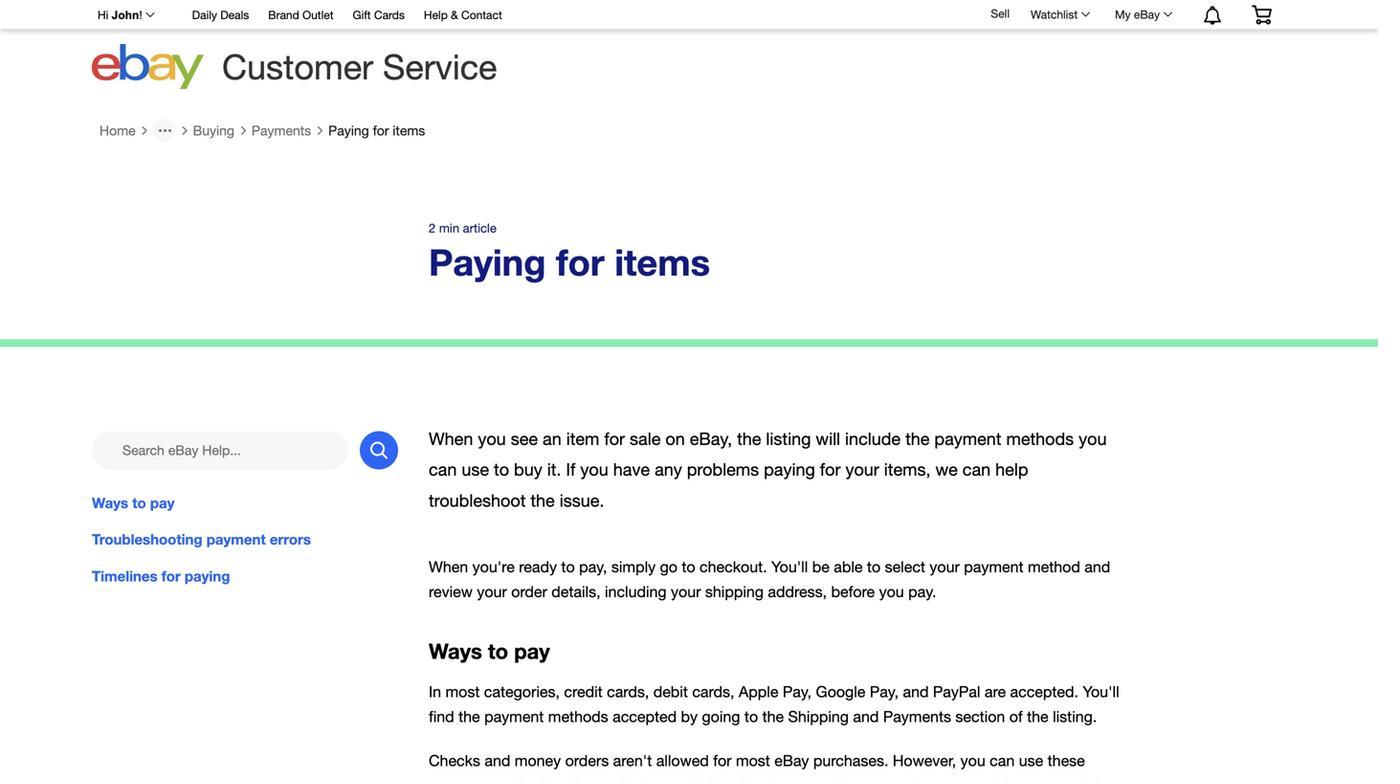 Task type: locate. For each thing, give the bounding box(es) containing it.
0 vertical spatial you'll
[[772, 558, 808, 576]]

details,
[[552, 583, 601, 601]]

1 horizontal spatial buy
[[575, 777, 600, 780]]

1 vertical spatial ebay
[[775, 752, 809, 770]]

cards,
[[607, 683, 649, 700], [692, 683, 735, 700]]

paying
[[328, 122, 369, 138], [429, 240, 546, 283]]

are
[[985, 683, 1006, 700]]

1 vertical spatial most
[[736, 752, 770, 770]]

0 vertical spatial items
[[393, 122, 425, 138]]

when for when you see an item for sale on ebay, the listing will include the payment methods you can use to buy it. if you have any problems paying for your items, we can help troubleshoot the issue.
[[429, 429, 473, 449]]

use up troubleshoot
[[462, 460, 489, 480]]

in most categories, credit cards, debit cards, apple pay, google pay, and paypal are accepted. you'll find the payment methods accepted by going to the shipping and payments section of the listing.
[[429, 683, 1120, 725]]

hi john !
[[98, 9, 142, 22]]

order
[[511, 583, 547, 601]]

0 vertical spatial methods
[[1006, 429, 1074, 449]]

troubleshooting payment errors link
[[92, 529, 398, 550]]

0 vertical spatial ways to pay
[[92, 495, 175, 512]]

your
[[846, 460, 879, 480], [930, 558, 960, 576], [477, 583, 507, 601], [671, 583, 701, 601]]

we
[[936, 460, 958, 480]]

gift
[[353, 8, 371, 22]]

0 vertical spatial most
[[446, 683, 480, 700]]

0 horizontal spatial paying
[[328, 122, 369, 138]]

when inside when you see an item for sale on ebay, the listing will include the payment methods you can use to buy it. if you have any problems paying for your items, we can help troubleshoot the issue.
[[429, 429, 473, 449]]

money
[[515, 752, 561, 770]]

to down apple
[[745, 708, 758, 725]]

however,
[[893, 752, 956, 770]]

the right 'of'
[[1027, 708, 1049, 725]]

timelines for paying link
[[92, 565, 398, 587]]

methods inside "checks and money orders aren't allowed for most ebay purchases. however, you can use these payment methods to buy vehicles, capital and business equipment, real estate, and items you pic"
[[493, 777, 553, 780]]

2 vertical spatial methods
[[493, 777, 553, 780]]

paying for items
[[328, 122, 425, 138]]

1 vertical spatial when
[[429, 558, 468, 576]]

methods
[[1006, 429, 1074, 449], [548, 708, 608, 725], [493, 777, 553, 780]]

1 horizontal spatial ways
[[429, 638, 482, 664]]

0 horizontal spatial ebay
[[775, 752, 809, 770]]

errors
[[270, 531, 311, 548]]

1 vertical spatial paying
[[185, 567, 230, 585]]

you'll up listing.
[[1083, 683, 1120, 700]]

ebay,
[[690, 429, 732, 449]]

payments
[[252, 122, 311, 138], [883, 708, 951, 725]]

0 horizontal spatial pay,
[[783, 683, 812, 700]]

daily deals
[[192, 8, 249, 22]]

methods inside in most categories, credit cards, debit cards, apple pay, google pay, and paypal are accepted. you'll find the payment methods accepted by going to the shipping and payments section of the listing.
[[548, 708, 608, 725]]

2 horizontal spatial items
[[1004, 777, 1041, 780]]

most inside "checks and money orders aren't allowed for most ebay purchases. however, you can use these payment methods to buy vehicles, capital and business equipment, real estate, and items you pic"
[[736, 752, 770, 770]]

1 vertical spatial use
[[1019, 752, 1044, 770]]

1 horizontal spatial cards,
[[692, 683, 735, 700]]

1 horizontal spatial pay,
[[870, 683, 899, 700]]

0 horizontal spatial you'll
[[772, 558, 808, 576]]

!
[[139, 9, 142, 22]]

equipment,
[[813, 777, 890, 780]]

customer service banner
[[87, 0, 1287, 96]]

0 horizontal spatial most
[[446, 683, 480, 700]]

payment down checks
[[429, 777, 488, 780]]

methods up help
[[1006, 429, 1074, 449]]

can down 'of'
[[990, 752, 1015, 770]]

and right method
[[1085, 558, 1111, 576]]

troubleshooting payment errors
[[92, 531, 311, 548]]

1 cards, from the left
[[607, 683, 649, 700]]

2 when from the top
[[429, 558, 468, 576]]

methods down money on the bottom of the page
[[493, 777, 553, 780]]

be
[[812, 558, 830, 576]]

and left money on the bottom of the page
[[485, 752, 511, 770]]

payment left method
[[964, 558, 1024, 576]]

pay, right the google
[[870, 683, 899, 700]]

go
[[660, 558, 678, 576]]

an
[[543, 429, 562, 449]]

1 horizontal spatial payments
[[883, 708, 951, 725]]

purchases.
[[814, 752, 889, 770]]

timelines for paying
[[92, 567, 230, 585]]

1 vertical spatial you'll
[[1083, 683, 1120, 700]]

to inside "checks and money orders aren't allowed for most ebay purchases. however, you can use these payment methods to buy vehicles, capital and business equipment, real estate, and items you pic"
[[557, 777, 571, 780]]

help & contact link
[[424, 5, 502, 26]]

you'll up address, at the right of page
[[772, 558, 808, 576]]

paying down listing
[[764, 460, 815, 480]]

you
[[478, 429, 506, 449], [1079, 429, 1107, 449], [580, 460, 609, 480], [879, 583, 904, 601], [961, 752, 986, 770], [1045, 777, 1070, 780]]

1 horizontal spatial you'll
[[1083, 683, 1120, 700]]

most inside in most categories, credit cards, debit cards, apple pay, google pay, and paypal are accepted. you'll find the payment methods accepted by going to the shipping and payments section of the listing.
[[446, 683, 480, 700]]

pay up troubleshooting
[[150, 495, 175, 512]]

help
[[424, 8, 448, 22]]

ways to pay up categories,
[[429, 638, 550, 664]]

when for when you're ready to pay, simply go to checkout. you'll be able to select your payment method and review your order details, including your shipping address, before you pay.
[[429, 558, 468, 576]]

article
[[463, 221, 497, 235]]

1 horizontal spatial use
[[1019, 752, 1044, 770]]

0 horizontal spatial buy
[[514, 460, 542, 480]]

cards, up accepted on the left bottom of the page
[[607, 683, 649, 700]]

1 horizontal spatial paying
[[429, 240, 546, 283]]

simply
[[612, 558, 656, 576]]

for inside "2 min article paying for items"
[[556, 240, 605, 283]]

buy
[[514, 460, 542, 480], [575, 777, 600, 780]]

paying for items main content
[[0, 111, 1378, 780]]

apple
[[739, 683, 779, 700]]

payment down categories,
[[484, 708, 544, 725]]

sell
[[991, 7, 1010, 20]]

pay up categories,
[[514, 638, 550, 664]]

0 horizontal spatial pay
[[150, 495, 175, 512]]

orders
[[565, 752, 609, 770]]

your shopping cart image
[[1251, 5, 1273, 24]]

1 vertical spatial payments
[[883, 708, 951, 725]]

1 vertical spatial paying
[[429, 240, 546, 283]]

0 vertical spatial when
[[429, 429, 473, 449]]

paying down article
[[429, 240, 546, 283]]

and left paypal
[[903, 683, 929, 700]]

buy down the orders
[[575, 777, 600, 780]]

sell link
[[983, 7, 1018, 20]]

capital
[[668, 777, 714, 780]]

0 horizontal spatial use
[[462, 460, 489, 480]]

accepted
[[613, 708, 677, 725]]

ways to pay up troubleshooting
[[92, 495, 175, 512]]

0 vertical spatial ebay
[[1134, 8, 1160, 21]]

1 when from the top
[[429, 429, 473, 449]]

to down the orders
[[557, 777, 571, 780]]

method
[[1028, 558, 1081, 576]]

0 horizontal spatial cards,
[[607, 683, 649, 700]]

outlet
[[302, 8, 334, 22]]

2 cards, from the left
[[692, 683, 735, 700]]

sale
[[630, 429, 661, 449]]

1 vertical spatial ways
[[429, 638, 482, 664]]

by
[[681, 708, 698, 725]]

paying inside "2 min article paying for items"
[[429, 240, 546, 283]]

1 horizontal spatial ebay
[[1134, 8, 1160, 21]]

ways to pay
[[92, 495, 175, 512], [429, 638, 550, 664]]

and
[[1085, 558, 1111, 576], [903, 683, 929, 700], [853, 708, 879, 725], [485, 752, 511, 770], [718, 777, 744, 780], [974, 777, 1000, 780]]

ebay right "my"
[[1134, 8, 1160, 21]]

buying link
[[193, 122, 234, 139]]

daily deals link
[[192, 5, 249, 26]]

1 horizontal spatial paying
[[764, 460, 815, 480]]

0 horizontal spatial items
[[393, 122, 425, 138]]

1 vertical spatial methods
[[548, 708, 608, 725]]

most
[[446, 683, 480, 700], [736, 752, 770, 770]]

home link
[[100, 122, 136, 139]]

and right 'capital'
[[718, 777, 744, 780]]

payment inside when you're ready to pay, simply go to checkout. you'll be able to select your payment method and review your order details, including your shipping address, before you pay.
[[964, 558, 1024, 576]]

0 horizontal spatial payments
[[252, 122, 311, 138]]

0 vertical spatial ways
[[92, 495, 128, 512]]

your down include
[[846, 460, 879, 480]]

methods down 'credit' on the bottom of page
[[548, 708, 608, 725]]

ways up troubleshooting
[[92, 495, 128, 512]]

gift cards
[[353, 8, 405, 22]]

items,
[[884, 460, 931, 480]]

the up items,
[[906, 429, 930, 449]]

my ebay link
[[1105, 3, 1181, 26]]

use inside "checks and money orders aren't allowed for most ebay purchases. however, you can use these payment methods to buy vehicles, capital and business equipment, real estate, and items you pic"
[[1019, 752, 1044, 770]]

1 vertical spatial ways to pay
[[429, 638, 550, 664]]

payments up however, on the right bottom of page
[[883, 708, 951, 725]]

0 vertical spatial use
[[462, 460, 489, 480]]

paying down customer service
[[328, 122, 369, 138]]

the down apple
[[762, 708, 784, 725]]

0 horizontal spatial ways
[[92, 495, 128, 512]]

allowed
[[656, 752, 709, 770]]

on
[[666, 429, 685, 449]]

it.
[[547, 460, 561, 480]]

ready
[[519, 558, 557, 576]]

your up pay. at the bottom right of page
[[930, 558, 960, 576]]

0 vertical spatial buy
[[514, 460, 542, 480]]

0 horizontal spatial paying
[[185, 567, 230, 585]]

pay,
[[783, 683, 812, 700], [870, 683, 899, 700]]

0 vertical spatial paying
[[764, 460, 815, 480]]

credit
[[564, 683, 603, 700]]

when up troubleshoot
[[429, 429, 473, 449]]

most up business
[[736, 752, 770, 770]]

payments down customer
[[252, 122, 311, 138]]

buy left it.
[[514, 460, 542, 480]]

2 vertical spatial items
[[1004, 777, 1041, 780]]

paying down troubleshooting payment errors
[[185, 567, 230, 585]]

1 horizontal spatial most
[[736, 752, 770, 770]]

daily
[[192, 8, 217, 22]]

pay,
[[579, 558, 607, 576]]

paying
[[764, 460, 815, 480], [185, 567, 230, 585]]

your inside when you see an item for sale on ebay, the listing will include the payment methods you can use to buy it. if you have any problems paying for your items, we can help troubleshoot the issue.
[[846, 460, 879, 480]]

2
[[429, 221, 436, 235]]

payment
[[935, 429, 1002, 449], [206, 531, 266, 548], [964, 558, 1024, 576], [484, 708, 544, 725], [429, 777, 488, 780]]

payment up we
[[935, 429, 1002, 449]]

ebay inside the my ebay link
[[1134, 8, 1160, 21]]

when up the review
[[429, 558, 468, 576]]

1 vertical spatial buy
[[575, 777, 600, 780]]

ways up in
[[429, 638, 482, 664]]

use left these
[[1019, 752, 1044, 770]]

ebay up business
[[775, 752, 809, 770]]

payment down ways to pay link
[[206, 531, 266, 548]]

when
[[429, 429, 473, 449], [429, 558, 468, 576]]

to right able
[[867, 558, 881, 576]]

pay, up shipping
[[783, 683, 812, 700]]

to right go
[[682, 558, 696, 576]]

troubleshooting
[[92, 531, 202, 548]]

1 vertical spatial items
[[615, 240, 710, 283]]

your down go
[[671, 583, 701, 601]]

1 vertical spatial pay
[[514, 638, 550, 664]]

when inside when you're ready to pay, simply go to checkout. you'll be able to select your payment method and review your order details, including your shipping address, before you pay.
[[429, 558, 468, 576]]

to up troubleshoot
[[494, 460, 509, 480]]

1 horizontal spatial items
[[615, 240, 710, 283]]

payments inside in most categories, credit cards, debit cards, apple pay, google pay, and paypal are accepted. you'll find the payment methods accepted by going to the shipping and payments section of the listing.
[[883, 708, 951, 725]]

most right in
[[446, 683, 480, 700]]

cards, up going
[[692, 683, 735, 700]]



Task type: describe. For each thing, give the bounding box(es) containing it.
paypal
[[933, 683, 981, 700]]

google
[[816, 683, 866, 700]]

0 horizontal spatial ways to pay
[[92, 495, 175, 512]]

categories,
[[484, 683, 560, 700]]

to up categories,
[[488, 638, 508, 664]]

will
[[816, 429, 841, 449]]

ways to pay link
[[92, 493, 398, 514]]

when you see an item for sale on ebay, the listing will include the payment methods you can use to buy it. if you have any problems paying for your items, we can help troubleshoot the issue.
[[429, 429, 1107, 510]]

troubleshoot
[[429, 490, 526, 510]]

have
[[613, 460, 650, 480]]

gift cards link
[[353, 5, 405, 26]]

pay.
[[909, 583, 937, 601]]

ways inside ways to pay link
[[92, 495, 128, 512]]

review
[[429, 583, 473, 601]]

and inside when you're ready to pay, simply go to checkout. you'll be able to select your payment method and review your order details, including your shipping address, before you pay.
[[1085, 558, 1111, 576]]

when you're ready to pay, simply go to checkout. you'll be able to select your payment method and review your order details, including your shipping address, before you pay.
[[429, 558, 1111, 601]]

address,
[[768, 583, 827, 601]]

to up troubleshooting
[[132, 495, 146, 512]]

going
[[702, 708, 740, 725]]

deals
[[220, 8, 249, 22]]

ebay inside "checks and money orders aren't allowed for most ebay purchases. however, you can use these payment methods to buy vehicles, capital and business equipment, real estate, and items you pic"
[[775, 752, 809, 770]]

shipping
[[705, 583, 764, 601]]

1 pay, from the left
[[783, 683, 812, 700]]

0 vertical spatial paying
[[328, 122, 369, 138]]

timelines
[[92, 567, 158, 585]]

Search eBay Help... text field
[[92, 431, 348, 470]]

for inside "checks and money orders aren't allowed for most ebay purchases. however, you can use these payment methods to buy vehicles, capital and business equipment, real estate, and items you pic"
[[713, 752, 732, 770]]

able
[[834, 558, 863, 576]]

and down the google
[[853, 708, 879, 725]]

account navigation
[[87, 0, 1287, 30]]

paying inside when you see an item for sale on ebay, the listing will include the payment methods you can use to buy it. if you have any problems paying for your items, we can help troubleshoot the issue.
[[764, 460, 815, 480]]

accepted.
[[1010, 683, 1079, 700]]

listing.
[[1053, 708, 1097, 725]]

buying
[[193, 122, 234, 138]]

buy inside when you see an item for sale on ebay, the listing will include the payment methods you can use to buy it. if you have any problems paying for your items, we can help troubleshoot the issue.
[[514, 460, 542, 480]]

paying inside 'link'
[[185, 567, 230, 585]]

payments link
[[252, 122, 311, 139]]

to inside when you see an item for sale on ebay, the listing will include the payment methods you can use to buy it. if you have any problems paying for your items, we can help troubleshoot the issue.
[[494, 460, 509, 480]]

estate,
[[923, 777, 970, 780]]

buy inside "checks and money orders aren't allowed for most ebay purchases. however, you can use these payment methods to buy vehicles, capital and business equipment, real estate, and items you pic"
[[575, 777, 600, 780]]

item
[[566, 429, 600, 449]]

1 horizontal spatial ways to pay
[[429, 638, 550, 664]]

watchlist
[[1031, 8, 1078, 21]]

for inside 'link'
[[161, 567, 181, 585]]

to left the pay,
[[561, 558, 575, 576]]

0 vertical spatial pay
[[150, 495, 175, 512]]

and right the "estate,"
[[974, 777, 1000, 780]]

section
[[956, 708, 1005, 725]]

brand outlet link
[[268, 5, 334, 26]]

cards
[[374, 8, 405, 22]]

problems
[[687, 460, 759, 480]]

customer
[[222, 46, 373, 87]]

john
[[112, 9, 139, 22]]

payment inside when you see an item for sale on ebay, the listing will include the payment methods you can use to buy it. if you have any problems paying for your items, we can help troubleshoot the issue.
[[935, 429, 1002, 449]]

help
[[996, 460, 1029, 480]]

checkout.
[[700, 558, 767, 576]]

brand outlet
[[268, 8, 334, 22]]

checks
[[429, 752, 480, 770]]

issue.
[[560, 490, 604, 510]]

can inside "checks and money orders aren't allowed for most ebay purchases. however, you can use these payment methods to buy vehicles, capital and business equipment, real estate, and items you pic"
[[990, 752, 1015, 770]]

the right ebay,
[[737, 429, 761, 449]]

if
[[566, 460, 576, 480]]

0 vertical spatial payments
[[252, 122, 311, 138]]

the right find
[[459, 708, 480, 725]]

help & contact
[[424, 8, 502, 22]]

aren't
[[613, 752, 652, 770]]

these
[[1048, 752, 1085, 770]]

brand
[[268, 8, 299, 22]]

my ebay
[[1115, 8, 1160, 21]]

can up troubleshoot
[[429, 460, 457, 480]]

you'll inside in most categories, credit cards, debit cards, apple pay, google pay, and paypal are accepted. you'll find the payment methods accepted by going to the shipping and payments section of the listing.
[[1083, 683, 1120, 700]]

1 horizontal spatial pay
[[514, 638, 550, 664]]

service
[[383, 46, 497, 87]]

min
[[439, 221, 460, 235]]

2 min article paying for items
[[429, 221, 710, 283]]

methods inside when you see an item for sale on ebay, the listing will include the payment methods you can use to buy it. if you have any problems paying for your items, we can help troubleshoot the issue.
[[1006, 429, 1074, 449]]

shipping
[[788, 708, 849, 725]]

payment inside in most categories, credit cards, debit cards, apple pay, google pay, and paypal are accepted. you'll find the payment methods accepted by going to the shipping and payments section of the listing.
[[484, 708, 544, 725]]

hi
[[98, 9, 108, 22]]

including
[[605, 583, 667, 601]]

2 pay, from the left
[[870, 683, 899, 700]]

my
[[1115, 8, 1131, 21]]

you're
[[473, 558, 515, 576]]

before
[[831, 583, 875, 601]]

items inside "checks and money orders aren't allowed for most ebay purchases. however, you can use these payment methods to buy vehicles, capital and business equipment, real estate, and items you pic"
[[1004, 777, 1041, 780]]

of
[[1010, 708, 1023, 725]]

find
[[429, 708, 454, 725]]

your down you're
[[477, 583, 507, 601]]

items inside "2 min article paying for items"
[[615, 240, 710, 283]]

home
[[100, 122, 136, 138]]

payment inside "checks and money orders aren't allowed for most ebay purchases. however, you can use these payment methods to buy vehicles, capital and business equipment, real estate, and items you pic"
[[429, 777, 488, 780]]

include
[[845, 429, 901, 449]]

listing
[[766, 429, 811, 449]]

customer service
[[222, 46, 497, 87]]

vehicles,
[[604, 777, 664, 780]]

checks and money orders aren't allowed for most ebay purchases. however, you can use these payment methods to buy vehicles, capital and business equipment, real estate, and items you pic
[[429, 752, 1103, 780]]

can right we
[[963, 460, 991, 480]]

you'll inside when you're ready to pay, simply go to checkout. you'll be able to select your payment method and review your order details, including your shipping address, before you pay.
[[772, 558, 808, 576]]

contact
[[461, 8, 502, 22]]

to inside in most categories, credit cards, debit cards, apple pay, google pay, and paypal are accepted. you'll find the payment methods accepted by going to the shipping and payments section of the listing.
[[745, 708, 758, 725]]

the down it.
[[531, 490, 555, 510]]

&
[[451, 8, 458, 22]]

see
[[511, 429, 538, 449]]

use inside when you see an item for sale on ebay, the listing will include the payment methods you can use to buy it. if you have any problems paying for your items, we can help troubleshoot the issue.
[[462, 460, 489, 480]]

any
[[655, 460, 682, 480]]

you inside when you're ready to pay, simply go to checkout. you'll be able to select your payment method and review your order details, including your shipping address, before you pay.
[[879, 583, 904, 601]]



Task type: vqa. For each thing, say whether or not it's contained in the screenshot.
A11 to the bottom
no



